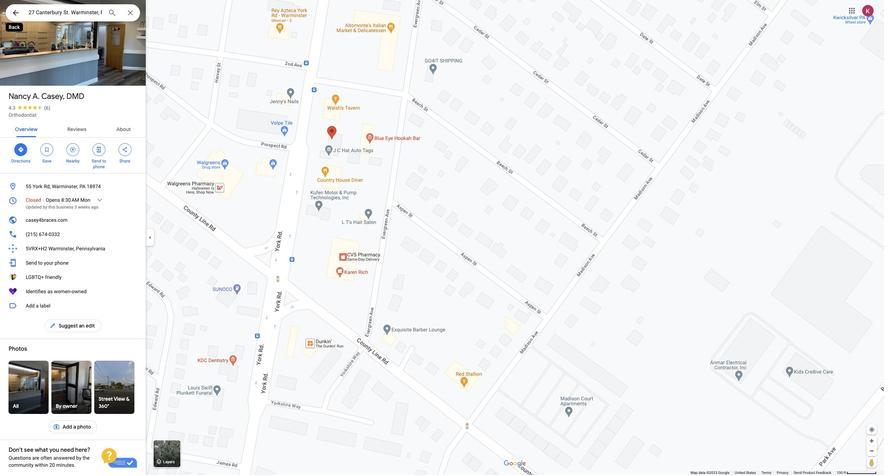 Task type: vqa. For each thing, say whether or not it's contained in the screenshot.
first 5 button from right
no



Task type: locate. For each thing, give the bounding box(es) containing it.
1 vertical spatial a
[[73, 424, 76, 431]]

footer containing map data ©2023 google
[[691, 471, 838, 476]]

send up lgbtq+
[[26, 260, 37, 266]]

send inside footer
[[795, 471, 803, 475]]

0 horizontal spatial send
[[26, 260, 37, 266]]

1 horizontal spatial send
[[92, 159, 101, 164]]

about
[[116, 126, 131, 133]]

add a label button
[[0, 299, 146, 313]]

orthodontist button
[[9, 112, 37, 119]]

1 horizontal spatial to
[[102, 159, 106, 164]]

phone down 
[[93, 164, 105, 169]]

updated by this business 3 weeks ago
[[26, 205, 98, 210]]

footer inside google maps element
[[691, 471, 838, 476]]

information for nancy a. casey, dmd region
[[0, 180, 146, 299]]

100 ft button
[[838, 471, 877, 475]]

phone
[[93, 164, 105, 169], [55, 260, 69, 266]]

all
[[13, 403, 19, 410]]

send to your phone button
[[0, 256, 146, 270]]

data
[[699, 471, 706, 475]]

a left "label"
[[36, 303, 39, 309]]

1 horizontal spatial a
[[73, 424, 76, 431]]

overview button
[[9, 120, 43, 137]]

send inside send to phone
[[92, 159, 101, 164]]

1 vertical spatial add
[[63, 424, 72, 431]]

add
[[26, 303, 35, 309], [63, 424, 72, 431]]

as
[[47, 289, 53, 295]]

0 vertical spatial a
[[36, 303, 39, 309]]

privacy button
[[778, 471, 789, 476]]


[[122, 146, 128, 154]]

warminster, up 8:30 am
[[52, 184, 78, 190]]

a left photo
[[73, 424, 76, 431]]

don't see what you need here? questions are often answered by the community within 20 minutes.
[[9, 447, 90, 468]]

1 horizontal spatial by
[[76, 456, 81, 461]]

1 vertical spatial by
[[76, 456, 81, 461]]

photo of nancy a. casey, dmd image
[[0, 0, 146, 98]]

0 vertical spatial phone
[[93, 164, 105, 169]]

add a label
[[26, 303, 50, 309]]

to left your
[[38, 260, 43, 266]]

send down 
[[92, 159, 101, 164]]

phone right your
[[55, 260, 69, 266]]

to
[[102, 159, 106, 164], [38, 260, 43, 266]]

suggest
[[59, 323, 78, 329]]

street
[[99, 396, 113, 403]]

pennsylvania
[[76, 246, 105, 252]]

674-
[[39, 232, 49, 237]]

google maps element
[[0, 0, 885, 476]]

friendly
[[45, 275, 62, 280]]

0 horizontal spatial a
[[36, 303, 39, 309]]

to inside send to phone
[[102, 159, 106, 164]]

community
[[9, 463, 34, 468]]

a inside button
[[73, 424, 76, 431]]

1 horizontal spatial phone
[[93, 164, 105, 169]]


[[96, 146, 102, 154]]

reviews button
[[62, 120, 92, 137]]

send left product
[[795, 471, 803, 475]]

send inside information for nancy a. casey, dmd region
[[26, 260, 37, 266]]

by inside don't see what you need here? questions are often answered by the community within 20 minutes.
[[76, 456, 81, 461]]

by owner
[[56, 403, 78, 410]]

1 vertical spatial to
[[38, 260, 43, 266]]

states
[[747, 471, 757, 475]]

4.3
[[9, 105, 16, 111]]

send to phone
[[92, 159, 106, 169]]

here?
[[75, 447, 90, 454]]

2 vertical spatial send
[[795, 471, 803, 475]]

0 vertical spatial to
[[102, 159, 106, 164]]

0 horizontal spatial add
[[26, 303, 35, 309]]

to left share
[[102, 159, 106, 164]]

send product feedback button
[[795, 471, 832, 476]]

 suggest an edit
[[49, 322, 95, 330]]

20
[[49, 463, 55, 468]]

a.
[[33, 92, 40, 102]]

2 horizontal spatial send
[[795, 471, 803, 475]]

what
[[35, 447, 48, 454]]

united states button
[[736, 471, 757, 476]]

0 horizontal spatial phone
[[55, 260, 69, 266]]

360°
[[99, 403, 109, 410]]

privacy
[[778, 471, 789, 475]]

save
[[42, 159, 51, 164]]

to inside button
[[38, 260, 43, 266]]

0 vertical spatial by
[[43, 205, 47, 210]]

by left the
[[76, 456, 81, 461]]

100
[[838, 471, 844, 475]]

york
[[33, 184, 43, 190]]

a inside button
[[36, 303, 39, 309]]

(6)
[[44, 105, 50, 111]]

3
[[75, 205, 77, 210]]

add right the add a photo
[[63, 424, 72, 431]]

5vrx+h2 warminster, pennsylvania
[[26, 246, 105, 252]]

5vrx+h2 warminster, pennsylvania button
[[0, 242, 146, 256]]

tab list containing overview
[[0, 120, 146, 137]]

 search field
[[6, 4, 140, 23]]

0 horizontal spatial by
[[43, 205, 47, 210]]

55 york rd, warminster, pa 18974 button
[[0, 180, 146, 194]]

minutes.
[[56, 463, 76, 468]]

within
[[35, 463, 48, 468]]

0 horizontal spatial to
[[38, 260, 43, 266]]

send
[[92, 159, 101, 164], [26, 260, 37, 266], [795, 471, 803, 475]]

by left 'this'
[[43, 205, 47, 210]]

a
[[36, 303, 39, 309], [73, 424, 76, 431]]

an
[[79, 323, 85, 329]]

this
[[48, 205, 55, 210]]

closed ⋅ opens 8:30 am mon
[[26, 197, 90, 203]]

warminster,
[[52, 184, 78, 190], [48, 246, 75, 252]]

weeks
[[78, 205, 90, 210]]

show street view coverage image
[[867, 458, 878, 468]]

overview
[[15, 126, 38, 133]]

100 ft
[[838, 471, 847, 475]]

0 vertical spatial send
[[92, 159, 101, 164]]

1 horizontal spatial add
[[63, 424, 72, 431]]

tab list
[[0, 120, 146, 137]]

footer
[[691, 471, 838, 476]]

⋅
[[42, 197, 45, 203]]

None field
[[29, 8, 102, 17]]

view
[[114, 396, 125, 403]]

add for add a photo
[[63, 424, 72, 431]]

lgbtq+ friendly
[[26, 275, 62, 280]]

terms
[[762, 471, 772, 475]]

0 vertical spatial add
[[26, 303, 35, 309]]

a for label
[[36, 303, 39, 309]]

ft
[[844, 471, 847, 475]]

collapse side panel image
[[146, 234, 154, 242]]

1 vertical spatial phone
[[55, 260, 69, 266]]

updated
[[26, 205, 42, 210]]

add inside button
[[63, 424, 72, 431]]

1 vertical spatial send
[[26, 260, 37, 266]]

ago
[[91, 205, 98, 210]]

&
[[126, 396, 130, 403]]

warminster, down 0332
[[48, 246, 75, 252]]

add left "label"
[[26, 303, 35, 309]]

add inside button
[[26, 303, 35, 309]]



Task type: describe. For each thing, give the bounding box(es) containing it.
actions for nancy a. casey, dmd region
[[0, 138, 146, 173]]

none field inside 27 canterbury st. warminster, pa 18974 field
[[29, 8, 102, 17]]

nancy a. casey, dmd
[[9, 92, 84, 102]]

google account: kenny nguyen  
(kenny.nguyen@adept.ai) image
[[863, 5, 875, 16]]

directions
[[11, 159, 31, 164]]

©2023
[[707, 471, 718, 475]]

answered
[[53, 456, 75, 461]]

send for send to your phone
[[26, 260, 37, 266]]

add a photo image
[[53, 424, 60, 431]]


[[11, 8, 20, 18]]

to for your
[[38, 260, 43, 266]]

photos
[[26, 71, 44, 78]]

mon
[[80, 197, 90, 203]]

edit
[[86, 323, 95, 329]]

by
[[56, 403, 62, 410]]

united
[[736, 471, 746, 475]]

google
[[719, 471, 730, 475]]

women-
[[54, 289, 72, 295]]


[[49, 322, 56, 330]]

10 photos
[[18, 71, 44, 78]]

casey4braces.com link
[[0, 213, 146, 227]]

27 Canterbury St. Warminster, PA 18974 field
[[6, 4, 140, 21]]

(215) 674-0332
[[26, 232, 60, 237]]

pa
[[80, 184, 86, 190]]

rd,
[[44, 184, 51, 190]]

label
[[40, 303, 50, 309]]

by owner button
[[36, 361, 107, 414]]

need
[[60, 447, 74, 454]]

55
[[26, 184, 31, 190]]

reviews
[[67, 126, 87, 133]]

nancy
[[9, 92, 31, 102]]

show your location image
[[870, 427, 876, 433]]

send for send to phone
[[92, 159, 101, 164]]

10 photos button
[[5, 68, 47, 80]]

hours image
[[9, 197, 17, 205]]

6 reviews element
[[44, 105, 50, 111]]

owner
[[63, 403, 78, 410]]

0 vertical spatial warminster,
[[52, 184, 78, 190]]

identifies
[[26, 289, 46, 295]]

photo
[[77, 424, 91, 431]]

see
[[24, 447, 34, 454]]

photos
[[9, 346, 27, 353]]

terms button
[[762, 471, 772, 476]]


[[44, 146, 50, 154]]

casey4braces.com
[[26, 217, 68, 223]]


[[18, 146, 24, 154]]

you
[[49, 447, 59, 454]]

opens
[[46, 197, 60, 203]]

your
[[44, 260, 54, 266]]

4.3 stars image
[[16, 105, 44, 110]]

map
[[691, 471, 698, 475]]

a for photo
[[73, 424, 76, 431]]

zoom out image
[[870, 449, 875, 454]]

feedback
[[817, 471, 832, 475]]

owned
[[72, 289, 87, 295]]

10
[[18, 71, 25, 78]]

identifies as women-owned
[[26, 289, 87, 295]]

tab list inside google maps element
[[0, 120, 146, 137]]

orthodontist
[[9, 112, 37, 118]]

18974
[[87, 184, 101, 190]]

layers
[[163, 460, 175, 465]]

zoom in image
[[870, 439, 875, 444]]

street view & 360° button
[[94, 361, 134, 414]]

add a photo button
[[49, 419, 97, 436]]

add a photo
[[63, 424, 91, 431]]

nancy a. casey, dmd main content
[[0, 0, 146, 476]]

phone inside send to phone
[[93, 164, 105, 169]]

phone inside button
[[55, 260, 69, 266]]

casey,
[[41, 92, 65, 102]]

to for phone
[[102, 159, 106, 164]]

are
[[32, 456, 39, 461]]

lgbtq+
[[26, 275, 44, 280]]

nearby
[[66, 159, 80, 164]]

closed
[[26, 197, 41, 203]]

1 vertical spatial warminster,
[[48, 246, 75, 252]]

5vrx+h2
[[26, 246, 47, 252]]

united states
[[736, 471, 757, 475]]

by inside information for nancy a. casey, dmd region
[[43, 205, 47, 210]]

send for send product feedback
[[795, 471, 803, 475]]

show open hours for the week image
[[97, 197, 103, 203]]

add for add a label
[[26, 303, 35, 309]]

 button
[[6, 4, 26, 23]]

questions
[[9, 456, 31, 461]]

don't
[[9, 447, 23, 454]]

often
[[41, 456, 52, 461]]

send to your phone
[[26, 260, 69, 266]]

share
[[120, 159, 130, 164]]

dmd
[[67, 92, 84, 102]]

0332
[[49, 232, 60, 237]]



